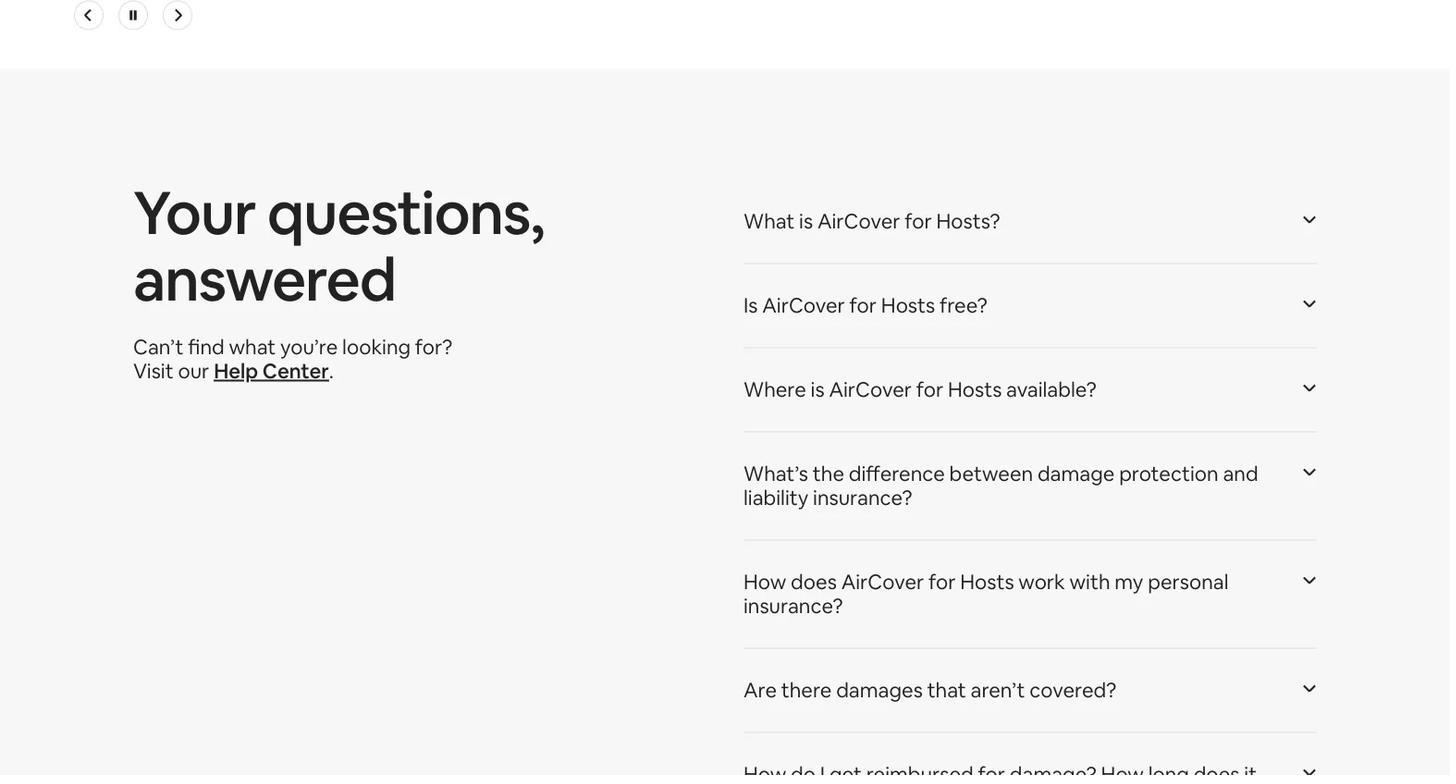 Task type: vqa. For each thing, say whether or not it's contained in the screenshot.
the – inside the the Bodega Bay, California 90 miles away Dec 10 – 15 $375 night
no



Task type: describe. For each thing, give the bounding box(es) containing it.
aircover for how
[[842, 569, 924, 595]]

there
[[781, 677, 832, 704]]

is for where
[[811, 377, 825, 403]]

liability
[[744, 485, 809, 511]]

questions,
[[267, 174, 544, 252]]

hosts for work
[[961, 569, 1014, 595]]

looking
[[342, 334, 411, 360]]

hosts?
[[937, 208, 1000, 235]]

what
[[744, 208, 795, 235]]

for?
[[415, 334, 453, 360]]

insurance? inside what's the difference between damage protection and liability insurance?
[[813, 485, 913, 511]]

help center .
[[214, 358, 334, 384]]

aircover inside dropdown button
[[763, 292, 845, 319]]

for for how
[[929, 569, 956, 595]]

can't find what you're looking for? visit our
[[133, 334, 453, 384]]

with
[[1070, 569, 1111, 595]]

what is aircover for hosts? button
[[744, 187, 1317, 256]]

what is aircover for hosts?
[[744, 208, 1000, 235]]

are
[[744, 677, 777, 704]]

available?
[[1007, 377, 1097, 403]]

personal
[[1148, 569, 1229, 595]]

center
[[263, 358, 329, 384]]

is for what
[[799, 208, 813, 235]]

you're
[[280, 334, 338, 360]]

damages
[[836, 677, 923, 704]]

can't
[[133, 334, 184, 360]]

.
[[329, 358, 334, 384]]

aircover for what
[[818, 208, 901, 235]]

between
[[950, 461, 1033, 487]]

your questions, answered
[[133, 174, 544, 318]]

visit
[[133, 358, 174, 384]]

how
[[744, 569, 787, 595]]

previous slide image
[[81, 8, 96, 23]]

what's the difference between damage protection and liability insurance? button
[[744, 440, 1317, 533]]

for for what
[[905, 208, 932, 235]]



Task type: locate. For each thing, give the bounding box(es) containing it.
0 vertical spatial insurance?
[[813, 485, 913, 511]]

free?
[[940, 292, 988, 319]]

aren't
[[971, 677, 1025, 704]]

that
[[928, 677, 966, 704]]

what's the difference between damage protection and liability insurance?
[[744, 461, 1259, 511]]

aircover right does
[[842, 569, 924, 595]]

our
[[178, 358, 209, 384]]

for inside the where is aircover for hosts available? dropdown button
[[917, 377, 944, 403]]

does
[[791, 569, 837, 595]]

aircover
[[818, 208, 901, 235], [763, 292, 845, 319], [829, 377, 912, 403], [842, 569, 924, 595]]

damage
[[1038, 461, 1115, 487]]

is aircover for hosts free?
[[744, 292, 988, 319]]

aircover up 'is aircover for hosts free?'
[[818, 208, 901, 235]]

where
[[744, 377, 806, 403]]

for inside "what is aircover for hosts?" dropdown button
[[905, 208, 932, 235]]

for for where
[[917, 377, 944, 403]]

how does aircover for hosts work with my personal insurance? button
[[744, 548, 1317, 641]]

hosts left free?
[[881, 292, 935, 319]]

what
[[229, 334, 276, 360]]

where is aircover for hosts available?
[[744, 377, 1097, 403]]

protection
[[1119, 461, 1219, 487]]

insurance?
[[813, 485, 913, 511], [744, 593, 843, 619]]

and
[[1223, 461, 1259, 487]]

next slide image
[[170, 8, 185, 23]]

1 vertical spatial insurance?
[[744, 593, 843, 619]]

hosts inside dropdown button
[[881, 292, 935, 319]]

is right what
[[799, 208, 813, 235]]

my
[[1115, 569, 1144, 595]]

where is aircover for hosts available? button
[[744, 356, 1317, 424]]

your
[[133, 174, 256, 252]]

insurance? right liability
[[813, 485, 913, 511]]

hosts inside how does aircover for hosts work with my personal insurance?
[[961, 569, 1014, 595]]

is
[[744, 292, 758, 319]]

how does aircover for hosts work with my personal insurance?
[[744, 569, 1229, 619]]

1 vertical spatial hosts
[[948, 377, 1002, 403]]

work
[[1019, 569, 1065, 595]]

covered?
[[1030, 677, 1117, 704]]

is right where
[[811, 377, 825, 403]]

are there damages that aren't covered?
[[744, 677, 1117, 704]]

help
[[214, 358, 258, 384]]

hosts
[[881, 292, 935, 319], [948, 377, 1002, 403], [961, 569, 1014, 595]]

1 vertical spatial is
[[811, 377, 825, 403]]

are there damages that aren't covered? button
[[744, 656, 1317, 725]]

insurance? up there
[[744, 593, 843, 619]]

2 vertical spatial hosts
[[961, 569, 1014, 595]]

for
[[905, 208, 932, 235], [850, 292, 877, 319], [917, 377, 944, 403], [929, 569, 956, 595]]

is
[[799, 208, 813, 235], [811, 377, 825, 403]]

0 vertical spatial is
[[799, 208, 813, 235]]

aircover right is
[[763, 292, 845, 319]]

for inside is aircover for hosts free? dropdown button
[[850, 292, 877, 319]]

help center link
[[214, 358, 329, 384]]

hosts left work in the right bottom of the page
[[961, 569, 1014, 595]]

aircover for where
[[829, 377, 912, 403]]

aircover down 'is aircover for hosts free?'
[[829, 377, 912, 403]]

hosts left available?
[[948, 377, 1002, 403]]

answered
[[133, 241, 396, 318]]

aircover inside how does aircover for hosts work with my personal insurance?
[[842, 569, 924, 595]]

for inside how does aircover for hosts work with my personal insurance?
[[929, 569, 956, 595]]

0 vertical spatial hosts
[[881, 292, 935, 319]]

find
[[188, 334, 224, 360]]

the
[[813, 461, 845, 487]]

what's
[[744, 461, 809, 487]]

difference
[[849, 461, 945, 487]]

insurance? inside how does aircover for hosts work with my personal insurance?
[[744, 593, 843, 619]]

hosts for available?
[[948, 377, 1002, 403]]

is aircover for hosts free? button
[[744, 272, 1317, 340]]



